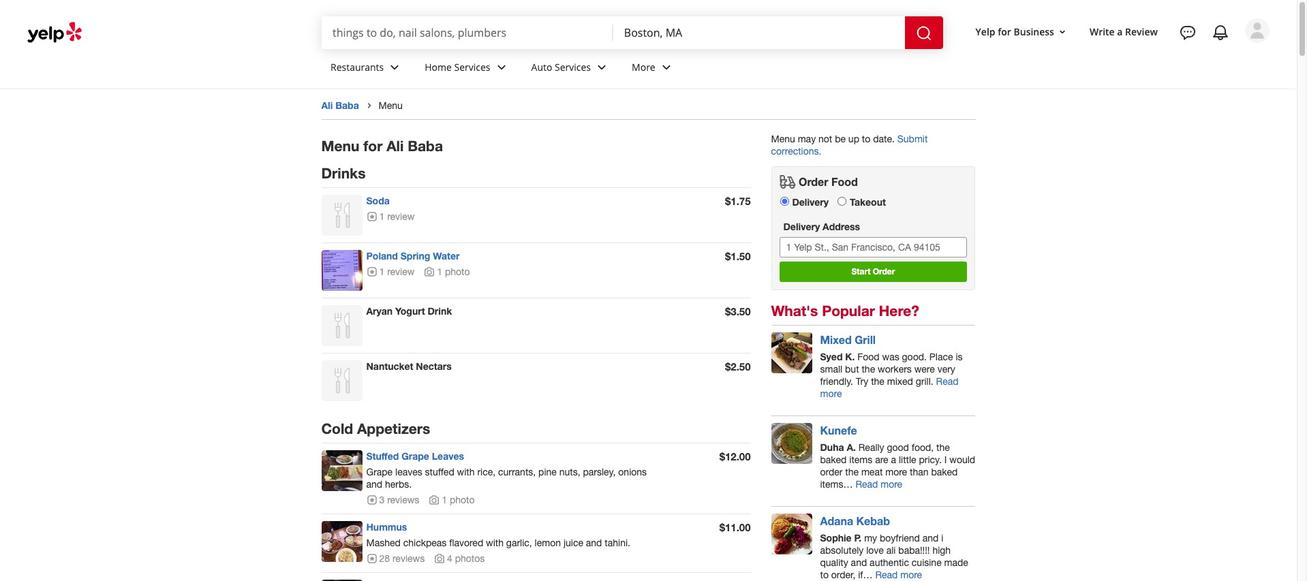Task type: vqa. For each thing, say whether or not it's contained in the screenshot.
Read inside the Read more
yes



Task type: locate. For each thing, give the bounding box(es) containing it.
1 down poland
[[379, 267, 385, 278]]

read more for kebab
[[876, 570, 923, 581]]

1 review link down soda
[[367, 211, 415, 222]]

1 horizontal spatial menu
[[379, 100, 403, 111]]

1 none field from the left
[[322, 16, 614, 49]]

garlic,
[[507, 538, 532, 549]]

menu may not be up to date.
[[772, 134, 898, 145]]

submit corrections. link
[[772, 134, 928, 157]]

24 chevron down v2 image inside home services link
[[493, 59, 510, 75]]

1 horizontal spatial 24 chevron down v2 image
[[594, 59, 610, 75]]

1 1 review from the top
[[379, 211, 415, 222]]

0 vertical spatial read more link
[[821, 376, 959, 399]]

baked up "order"
[[821, 455, 847, 466]]

1 for 2nd 1 review link from the top of the page
[[379, 267, 385, 278]]

1 vertical spatial with
[[486, 538, 504, 549]]

0 horizontal spatial with
[[457, 467, 475, 478]]

1 horizontal spatial ali
[[387, 138, 404, 155]]

spring
[[401, 250, 431, 262]]

0 vertical spatial order
[[799, 175, 829, 188]]

be
[[835, 134, 846, 145]]

ali up the soda link
[[387, 138, 404, 155]]

for right yelp
[[998, 25, 1012, 38]]

None field
[[322, 16, 614, 49], [614, 16, 905, 49]]

what's popular here?
[[772, 303, 920, 320]]

duha a.
[[821, 442, 856, 453]]

notifications image
[[1213, 25, 1229, 41]]

1 1 review link from the top
[[367, 211, 415, 222]]

4
[[447, 554, 453, 565]]

24 chevron down v2 image inside more link
[[659, 59, 675, 75]]

24 chevron down v2 image right restaurants
[[387, 59, 403, 75]]

1 horizontal spatial order
[[873, 267, 896, 277]]

1 vertical spatial review
[[387, 267, 415, 278]]

2 24 chevron down v2 image from the left
[[659, 59, 675, 75]]

4 photos
[[447, 554, 485, 565]]

write a review link
[[1085, 20, 1164, 44]]

read more link down 'authentic'
[[876, 570, 923, 581]]

28
[[379, 554, 390, 565]]

menu up corrections.
[[772, 134, 796, 145]]

None radio
[[838, 197, 847, 206]]

nectars
[[416, 361, 452, 372]]

a right write
[[1118, 25, 1123, 38]]

more down little
[[886, 467, 908, 478]]

more down the friendly.
[[821, 389, 842, 399]]

to down quality
[[821, 570, 829, 581]]

with left garlic,
[[486, 538, 504, 549]]

order food
[[796, 175, 858, 188]]

24 chevron down v2 image left auto
[[493, 59, 510, 75]]

none field 'address, neighborhood, city, state or zip'
[[614, 16, 905, 49]]

1 horizontal spatial services
[[555, 60, 591, 73]]

reviews inside 3 reviews link
[[387, 495, 420, 506]]

currants,
[[498, 467, 536, 478]]

0 vertical spatial 1 review link
[[367, 211, 415, 222]]

the up try
[[862, 364, 876, 375]]

0 horizontal spatial for
[[364, 138, 383, 155]]

mixed grill link
[[821, 333, 876, 346]]

1 vertical spatial food
[[858, 352, 880, 363]]

2 1 review from the top
[[379, 267, 415, 278]]

read down meat
[[856, 479, 878, 490]]

leaves
[[396, 467, 423, 478]]

1 vertical spatial ali
[[387, 138, 404, 155]]

0 vertical spatial review
[[387, 211, 415, 222]]

1 vertical spatial delivery
[[784, 221, 820, 232]]

2 vertical spatial read
[[876, 570, 898, 581]]

syed k.
[[821, 351, 855, 363]]

services
[[455, 60, 491, 73], [555, 60, 591, 73]]

water
[[433, 250, 460, 262]]

read down very at the right of page
[[937, 376, 959, 387]]

1 review down poland
[[379, 267, 415, 278]]

read for kebab
[[876, 570, 898, 581]]

stuffed
[[367, 451, 399, 462]]

1 vertical spatial order
[[873, 267, 896, 277]]

1 photo link
[[424, 267, 470, 278], [429, 495, 475, 506]]

1 horizontal spatial for
[[998, 25, 1012, 38]]

read more
[[821, 376, 959, 399], [856, 479, 903, 490], [876, 570, 923, 581]]

review down poland spring water link
[[387, 267, 415, 278]]

read more down the workers
[[821, 376, 959, 399]]

2 1 review link from the top
[[367, 267, 415, 278]]

menu for menu may not be up to date.
[[772, 134, 796, 145]]

24 chevron down v2 image for restaurants
[[387, 59, 403, 75]]

1 review
[[379, 211, 415, 222], [379, 267, 415, 278]]

more inside really good food, the baked items are a little pricy.  i would order the meat more than baked items…
[[886, 467, 908, 478]]

1 vertical spatial 1 photo
[[442, 495, 475, 506]]

24 chevron down v2 image right more
[[659, 59, 675, 75]]

more inside read more
[[821, 389, 842, 399]]

lemon
[[535, 538, 561, 549]]

0 vertical spatial to
[[862, 134, 871, 145]]

1 horizontal spatial baked
[[932, 467, 958, 478]]

menu up drinks
[[322, 138, 360, 155]]

1 vertical spatial a
[[892, 455, 897, 466]]

1 services from the left
[[455, 60, 491, 73]]

good
[[887, 442, 910, 453]]

1 vertical spatial reviews
[[393, 554, 425, 565]]

1 vertical spatial 1 photo link
[[429, 495, 475, 506]]

order
[[799, 175, 829, 188], [873, 267, 896, 277]]

1 vertical spatial for
[[364, 138, 383, 155]]

read more link down meat
[[856, 479, 903, 490]]

1 photo down water
[[437, 267, 470, 278]]

read more down 'authentic'
[[876, 570, 923, 581]]

read down 'authentic'
[[876, 570, 898, 581]]

read more link down the workers
[[821, 376, 959, 399]]

1 horizontal spatial 24 chevron down v2 image
[[659, 59, 675, 75]]

services right auto
[[555, 60, 591, 73]]

1 photo link for 3 reviews
[[429, 495, 475, 506]]

read inside read more
[[937, 376, 959, 387]]

read more down meat
[[856, 479, 903, 490]]

more down the cuisine
[[901, 570, 923, 581]]

soda link
[[367, 195, 390, 207]]

baba!!!!
[[899, 545, 930, 556]]

1 down 'stuffed'
[[442, 495, 447, 506]]

0 vertical spatial baba
[[336, 100, 359, 111]]

i
[[945, 455, 947, 466]]

1 for second 1 review link from the bottom of the page
[[379, 211, 385, 222]]

with left rice,
[[457, 467, 475, 478]]

24 chevron down v2 image for home services
[[493, 59, 510, 75]]

0 vertical spatial 1 photo link
[[424, 267, 470, 278]]

not
[[819, 134, 833, 145]]

0 horizontal spatial baba
[[336, 100, 359, 111]]

drinks
[[322, 165, 366, 182]]

reviews inside 28 reviews link
[[393, 554, 425, 565]]

read more link for grill
[[821, 376, 959, 399]]

photo down 'stuffed'
[[450, 495, 475, 506]]

a
[[1118, 25, 1123, 38], [892, 455, 897, 466]]

business categories element
[[320, 49, 1270, 89]]

sophie p.
[[821, 532, 862, 544]]

1 24 chevron down v2 image from the left
[[493, 59, 510, 75]]

date.
[[874, 134, 895, 145]]

order right start
[[873, 267, 896, 277]]

delivery down order food
[[793, 196, 829, 208]]

3
[[379, 495, 385, 506]]

here?
[[879, 303, 920, 320]]

1 photo link for 1 review
[[424, 267, 470, 278]]

1 vertical spatial 1 review
[[379, 267, 415, 278]]

leaves
[[432, 451, 464, 462]]

0 vertical spatial with
[[457, 467, 475, 478]]

1 down soda
[[379, 211, 385, 222]]

corrections.
[[772, 146, 822, 157]]

1 for 1 review's 1 photo link
[[437, 267, 443, 278]]

0 horizontal spatial a
[[892, 455, 897, 466]]

1 photo down 'stuffed'
[[442, 495, 475, 506]]

1 horizontal spatial a
[[1118, 25, 1123, 38]]

write a review
[[1090, 25, 1159, 38]]

really good food, the baked items are a little pricy.  i would order the meat more than baked items…
[[821, 442, 976, 490]]

3 reviews
[[379, 495, 420, 506]]

auto
[[532, 60, 553, 73]]

grape up leaves
[[402, 451, 430, 462]]

may
[[798, 134, 816, 145]]

auto services
[[532, 60, 591, 73]]

2 24 chevron down v2 image from the left
[[594, 59, 610, 75]]

1 photo link down water
[[424, 267, 470, 278]]

menu up menu for ali baba
[[379, 100, 403, 111]]

baked down i
[[932, 467, 958, 478]]

0 vertical spatial 1 review
[[379, 211, 415, 222]]

boyfriend
[[880, 533, 920, 544]]

meat
[[862, 467, 883, 478]]

1 horizontal spatial baba
[[408, 138, 443, 155]]

little
[[899, 455, 917, 466]]

0 horizontal spatial grape
[[367, 467, 393, 478]]

24 chevron down v2 image
[[493, 59, 510, 75], [659, 59, 675, 75]]

0 vertical spatial for
[[998, 25, 1012, 38]]

food
[[832, 175, 858, 188], [858, 352, 880, 363]]

0 vertical spatial 1 photo
[[437, 267, 470, 278]]

read
[[937, 376, 959, 387], [856, 479, 878, 490], [876, 570, 898, 581]]

2 none field from the left
[[614, 16, 905, 49]]

1 photo for 3 reviews
[[442, 495, 475, 506]]

1 vertical spatial photo
[[450, 495, 475, 506]]

24 chevron down v2 image for more
[[659, 59, 675, 75]]

workers
[[878, 364, 912, 375]]

2 vertical spatial read more link
[[876, 570, 923, 581]]

1 vertical spatial baked
[[932, 467, 958, 478]]

quality
[[821, 558, 849, 569]]

1 horizontal spatial with
[[486, 538, 504, 549]]

search image
[[916, 25, 933, 41]]

pricy.
[[920, 455, 942, 466]]

appetizers
[[357, 421, 430, 438]]

start
[[852, 267, 871, 277]]

1 review link down poland
[[367, 267, 415, 278]]

0 horizontal spatial to
[[821, 570, 829, 581]]

0 horizontal spatial menu
[[322, 138, 360, 155]]

read more link for kebab
[[876, 570, 923, 581]]

0 vertical spatial grape
[[402, 451, 430, 462]]

made
[[945, 558, 969, 569]]

0 vertical spatial read
[[937, 376, 959, 387]]

0 horizontal spatial 24 chevron down v2 image
[[493, 59, 510, 75]]

reviews for $11.00
[[393, 554, 425, 565]]

$1.75
[[726, 195, 751, 207]]

and inside hummus mashed chickpeas flavored with garlic, lemon juice and tahini.
[[586, 538, 602, 549]]

0 vertical spatial delivery
[[793, 196, 829, 208]]

0 vertical spatial reviews
[[387, 495, 420, 506]]

24 chevron down v2 image inside auto services link
[[594, 59, 610, 75]]

rice,
[[478, 467, 496, 478]]

a right are
[[892, 455, 897, 466]]

1 vertical spatial 1 review link
[[367, 267, 415, 278]]

0 vertical spatial read more
[[821, 376, 959, 399]]

1 vertical spatial to
[[821, 570, 829, 581]]

review down soda
[[387, 211, 415, 222]]

1 vertical spatial read
[[856, 479, 878, 490]]

delivery left address
[[784, 221, 820, 232]]

24 chevron down v2 image
[[387, 59, 403, 75], [594, 59, 610, 75]]

poland
[[367, 250, 398, 262]]

0 horizontal spatial 24 chevron down v2 image
[[387, 59, 403, 75]]

read more for grill
[[821, 376, 959, 399]]

food up takeout
[[832, 175, 858, 188]]

order down corrections.
[[799, 175, 829, 188]]

1 review down soda
[[379, 211, 415, 222]]

restaurants
[[331, 60, 384, 73]]

reviews down herbs.
[[387, 495, 420, 506]]

0 vertical spatial baked
[[821, 455, 847, 466]]

more down meat
[[881, 479, 903, 490]]

24 chevron down v2 image right "auto services"
[[594, 59, 610, 75]]

delivery for delivery
[[793, 196, 829, 208]]

24 chevron down v2 image inside restaurants link
[[387, 59, 403, 75]]

and up 3
[[367, 479, 383, 490]]

services right home
[[455, 60, 491, 73]]

None radio
[[780, 197, 789, 206]]

tahini.
[[605, 538, 631, 549]]

1 down water
[[437, 267, 443, 278]]

0 horizontal spatial order
[[799, 175, 829, 188]]

stuffed grape leaves grape leaves stuffed with rice, currants, pine nuts, parsley, onions and herbs.
[[367, 451, 647, 490]]

1 vertical spatial read more
[[856, 479, 903, 490]]

with inside hummus mashed chickpeas flavored with garlic, lemon juice and tahini.
[[486, 538, 504, 549]]

0 vertical spatial photo
[[445, 267, 470, 278]]

adana
[[821, 515, 854, 528]]

food down grill
[[858, 352, 880, 363]]

chickpeas
[[403, 538, 447, 549]]

user actions element
[[965, 17, 1289, 101]]

menu
[[379, 100, 403, 111], [772, 134, 796, 145], [322, 138, 360, 155]]

reviews for $12.00
[[387, 495, 420, 506]]

up
[[849, 134, 860, 145]]

None search field
[[322, 16, 943, 49]]

reviews down chickpeas
[[393, 554, 425, 565]]

adana kebab link
[[821, 515, 891, 528]]

ali down restaurants
[[322, 100, 333, 111]]

0 horizontal spatial ali
[[322, 100, 333, 111]]

2 horizontal spatial menu
[[772, 134, 796, 145]]

0 horizontal spatial baked
[[821, 455, 847, 466]]

2 vertical spatial read more
[[876, 570, 923, 581]]

1 vertical spatial baba
[[408, 138, 443, 155]]

photo down water
[[445, 267, 470, 278]]

and up if… on the bottom of page
[[851, 558, 868, 569]]

for up drinks
[[364, 138, 383, 155]]

menu for menu for ali baba
[[322, 138, 360, 155]]

and right juice
[[586, 538, 602, 549]]

1 24 chevron down v2 image from the left
[[387, 59, 403, 75]]

0 horizontal spatial services
[[455, 60, 491, 73]]

0 vertical spatial a
[[1118, 25, 1123, 38]]

baba
[[336, 100, 359, 111], [408, 138, 443, 155]]

place
[[930, 352, 954, 363]]

1 photo for 1 review
[[437, 267, 470, 278]]

to right up
[[862, 134, 871, 145]]

2 services from the left
[[555, 60, 591, 73]]

grape down stuffed
[[367, 467, 393, 478]]

friendly.
[[821, 376, 854, 387]]

delivery for delivery address
[[784, 221, 820, 232]]

for inside button
[[998, 25, 1012, 38]]

photo for 1 review
[[445, 267, 470, 278]]

1 photo link down 'stuffed'
[[429, 495, 475, 506]]

delivery
[[793, 196, 829, 208], [784, 221, 820, 232]]

authentic
[[870, 558, 910, 569]]

mixed
[[821, 333, 852, 346]]



Task type: describe. For each thing, give the bounding box(es) containing it.
were
[[915, 364, 935, 375]]

but
[[846, 364, 860, 375]]

kebab
[[857, 515, 891, 528]]

messages image
[[1180, 25, 1197, 41]]

mixed grill
[[821, 333, 876, 346]]

for for yelp
[[998, 25, 1012, 38]]

services for home services
[[455, 60, 491, 73]]

$1.50
[[726, 250, 751, 263]]

28 reviews link
[[367, 554, 425, 565]]

grill.
[[916, 376, 934, 387]]

16 chevron down v2 image
[[1058, 26, 1068, 37]]

food was good.  place is small but the workers were very friendly. try the mixed grill.
[[821, 352, 963, 387]]

nantucket
[[367, 361, 414, 372]]

photo for 3 reviews
[[450, 495, 475, 506]]

home services
[[425, 60, 491, 73]]

nantucket nectars
[[367, 361, 452, 372]]

0 vertical spatial food
[[832, 175, 858, 188]]

juice
[[564, 538, 584, 549]]

k.
[[846, 351, 855, 363]]

28 reviews
[[379, 554, 425, 565]]

my
[[865, 533, 878, 544]]

1 review for second 1 review link from the bottom of the page
[[379, 211, 415, 222]]

try
[[856, 376, 869, 387]]

address
[[823, 221, 861, 232]]

pine
[[539, 467, 557, 478]]

1 vertical spatial read more link
[[856, 479, 903, 490]]

nuts,
[[560, 467, 581, 478]]

more for adana kebab
[[901, 570, 923, 581]]

and inside stuffed grape leaves grape leaves stuffed with rice, currants, pine nuts, parsley, onions and herbs.
[[367, 479, 383, 490]]

i
[[942, 533, 944, 544]]

1 for 3 reviews's 1 photo link
[[442, 495, 447, 506]]

auto services link
[[521, 49, 621, 89]]

more for kunefe
[[881, 479, 903, 490]]

menu for ali baba
[[322, 138, 443, 155]]

1 review for 2nd 1 review link from the top of the page
[[379, 267, 415, 278]]

small
[[821, 364, 843, 375]]

drink
[[428, 306, 452, 317]]

1 vertical spatial grape
[[367, 467, 393, 478]]

yelp for business
[[976, 25, 1055, 38]]

order,
[[832, 570, 856, 581]]

business
[[1014, 25, 1055, 38]]

1 review from the top
[[387, 211, 415, 222]]

good.
[[903, 352, 927, 363]]

a inside really good food, the baked items are a little pricy.  i would order the meat more than baked items…
[[892, 455, 897, 466]]

more
[[632, 60, 656, 73]]

food inside food was good.  place is small but the workers were very friendly. try the mixed grill.
[[858, 352, 880, 363]]

1 horizontal spatial to
[[862, 134, 871, 145]]

24 chevron down v2 image for auto services
[[594, 59, 610, 75]]

stuffed
[[425, 467, 455, 478]]

photos
[[455, 554, 485, 565]]

items…
[[821, 479, 853, 490]]

kunefe
[[821, 424, 858, 437]]

write
[[1090, 25, 1115, 38]]

very
[[938, 364, 956, 375]]

read for grill
[[937, 376, 959, 387]]

none field things to do, nail salons, plumbers
[[322, 16, 614, 49]]

review
[[1126, 25, 1159, 38]]

and left i
[[923, 533, 939, 544]]

food,
[[912, 442, 934, 453]]

cuisine
[[912, 558, 942, 569]]

to inside my boyfriend and i absolutely love ali baba!!!! high quality and authentic cuisine made to order, if…
[[821, 570, 829, 581]]

a.
[[847, 442, 856, 453]]

for for menu
[[364, 138, 383, 155]]

1 horizontal spatial grape
[[402, 451, 430, 462]]

submit corrections.
[[772, 134, 928, 157]]

cold
[[322, 421, 353, 438]]

than
[[910, 467, 929, 478]]

items
[[850, 455, 873, 466]]

order inside button
[[873, 267, 896, 277]]

$3.50
[[726, 306, 751, 318]]

poland spring water
[[367, 250, 460, 262]]

ali baba
[[322, 100, 359, 111]]

more for mixed grill
[[821, 389, 842, 399]]

3 reviews link
[[367, 495, 420, 506]]

yelp for business button
[[971, 20, 1074, 44]]

services for auto services
[[555, 60, 591, 73]]

brad k. image
[[1246, 18, 1270, 43]]

aryan yogurt drink
[[367, 306, 452, 317]]

would
[[950, 455, 976, 466]]

what's
[[772, 303, 819, 320]]

2 review from the top
[[387, 267, 415, 278]]

yelp
[[976, 25, 996, 38]]

aryan
[[367, 306, 393, 317]]

onions
[[619, 467, 647, 478]]

menu for menu
[[379, 100, 403, 111]]

really
[[859, 442, 885, 453]]

submit
[[898, 134, 928, 145]]

0 vertical spatial ali
[[322, 100, 333, 111]]

parsley,
[[583, 467, 616, 478]]

$12.00
[[720, 451, 751, 463]]

popular
[[822, 303, 876, 320]]

my boyfriend and i absolutely love ali baba!!!! high quality and authentic cuisine made to order, if…
[[821, 533, 969, 581]]

the down items
[[846, 467, 859, 478]]

was
[[883, 352, 900, 363]]

with inside stuffed grape leaves grape leaves stuffed with rice, currants, pine nuts, parsley, onions and herbs.
[[457, 467, 475, 478]]

the up i
[[937, 442, 950, 453]]

4 photos link
[[434, 554, 485, 565]]

kunefe link
[[821, 424, 858, 437]]

high
[[933, 545, 951, 556]]

stuffed grape leaves link
[[367, 451, 464, 462]]

1 Yelp St., San Francisco, CA 94105 text field
[[780, 237, 968, 258]]

mashed
[[367, 538, 401, 549]]

syed
[[821, 351, 843, 363]]

hummus
[[367, 522, 407, 533]]

the right try
[[872, 376, 885, 387]]

things to do, nail salons, plumbers text field
[[322, 16, 614, 49]]

address, neighborhood, city, state or zip text field
[[614, 16, 905, 49]]

takeout
[[850, 196, 886, 208]]

cold appetizers
[[322, 421, 430, 438]]



